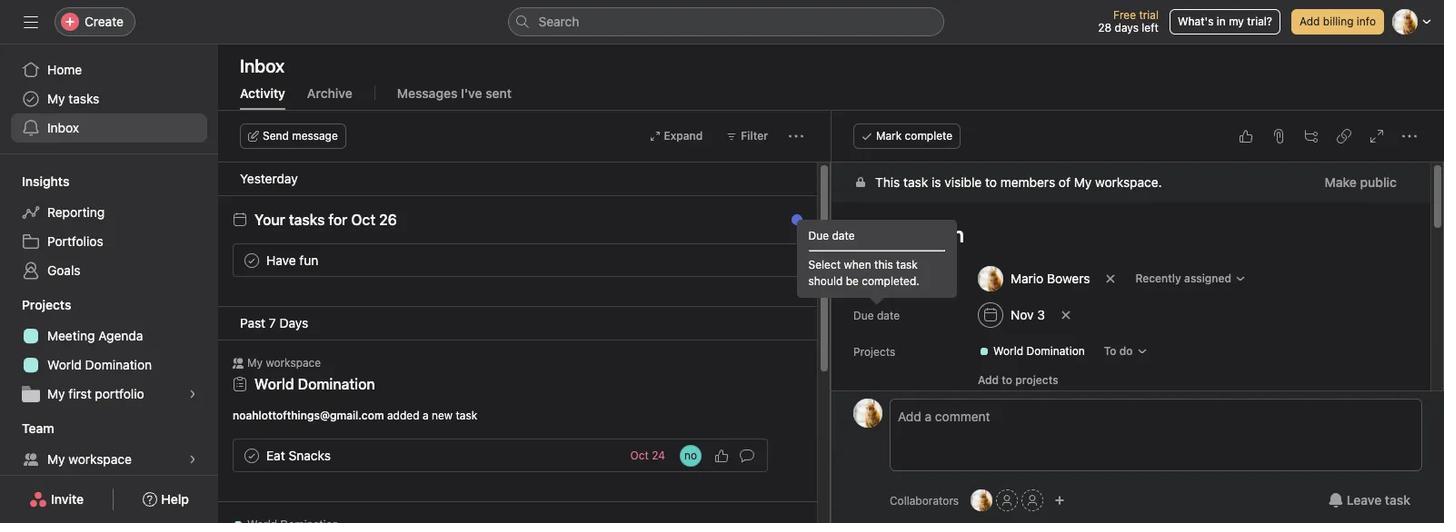 Task type: locate. For each thing, give the bounding box(es) containing it.
2 horizontal spatial world
[[994, 345, 1024, 358]]

home
[[47, 62, 82, 77]]

1 horizontal spatial oct
[[630, 449, 649, 463]]

2 completed checkbox from the top
[[241, 445, 263, 467]]

my left first
[[47, 386, 65, 402]]

activity link
[[240, 85, 285, 110]]

1 horizontal spatial to
[[1002, 374, 1013, 387]]

0 vertical spatial add
[[1300, 15, 1320, 28]]

a
[[423, 409, 429, 423]]

trial?
[[1247, 15, 1273, 28]]

task inside button
[[1385, 493, 1411, 508]]

my tasks
[[47, 91, 99, 106]]

0 vertical spatial my workspace
[[247, 356, 321, 370]]

0 vertical spatial date
[[832, 229, 855, 243]]

my workspace up invite
[[47, 452, 132, 467]]

no button
[[680, 445, 702, 467]]

0 horizontal spatial to
[[985, 175, 997, 190]]

task left is
[[904, 175, 928, 190]]

0 vertical spatial due date
[[809, 229, 855, 243]]

26
[[379, 212, 397, 228]]

have fun
[[266, 252, 318, 268]]

make public
[[1325, 175, 1397, 190]]

add left billing
[[1300, 15, 1320, 28]]

add to projects
[[978, 374, 1059, 387]]

to left projects
[[1002, 374, 1013, 387]]

world domination link up projects
[[972, 343, 1092, 361]]

messages i've sent link
[[397, 85, 512, 110]]

1 horizontal spatial add
[[1300, 15, 1320, 28]]

main content containing this task is visible to members of my workspace.
[[832, 163, 1431, 524]]

tasks inside global element
[[68, 91, 99, 106]]

1 vertical spatial add
[[978, 374, 999, 387]]

have
[[266, 252, 296, 268]]

0 horizontal spatial date
[[832, 229, 855, 243]]

my inside my workspace link
[[47, 452, 65, 467]]

my first portfolio link
[[11, 380, 207, 409]]

date inside find a team dialog
[[877, 309, 900, 323]]

my down home
[[47, 91, 65, 106]]

0 vertical spatial to
[[985, 175, 997, 190]]

help button
[[131, 484, 201, 516]]

attachments: add a file to this task, find a team image
[[1272, 129, 1286, 144]]

do
[[1120, 345, 1133, 358]]

due up select
[[809, 229, 829, 243]]

0 vertical spatial inbox
[[240, 55, 285, 76]]

world domination inside find a team dialog
[[994, 345, 1085, 358]]

team
[[22, 421, 54, 436]]

0 vertical spatial completed checkbox
[[241, 250, 263, 271]]

sent
[[486, 85, 512, 101]]

my workspace
[[247, 356, 321, 370], [47, 452, 132, 467]]

full screen image
[[1370, 129, 1384, 144]]

2 horizontal spatial world domination link
[[972, 343, 1092, 361]]

mario bowers
[[1011, 271, 1090, 286]]

date down completed.
[[877, 309, 900, 323]]

workspace down '7 days'
[[266, 356, 321, 370]]

to right visible
[[985, 175, 997, 190]]

oct left 24 on the left bottom
[[630, 449, 649, 463]]

workspace up invite
[[68, 452, 132, 467]]

for
[[329, 212, 347, 228]]

1 horizontal spatial workspace
[[266, 356, 321, 370]]

0 vertical spatial tasks
[[68, 91, 99, 106]]

due date down assignee at the right of page
[[854, 309, 900, 323]]

tasks down home
[[68, 91, 99, 106]]

1 horizontal spatial inbox
[[240, 55, 285, 76]]

inbox up activity on the left of page
[[240, 55, 285, 76]]

search
[[539, 14, 579, 29]]

1 vertical spatial completed checkbox
[[241, 445, 263, 467]]

make public button
[[1313, 166, 1409, 199]]

agenda
[[98, 328, 143, 344]]

2 horizontal spatial domination
[[1027, 345, 1085, 358]]

1 vertical spatial tasks
[[289, 212, 325, 228]]

meeting
[[47, 328, 95, 344]]

completed checkbox for eat snacks
[[241, 445, 263, 467]]

my workspace down '7 days'
[[247, 356, 321, 370]]

tooltip
[[798, 221, 956, 303]]

workspace inside teams element
[[68, 452, 132, 467]]

add billing info
[[1300, 15, 1376, 28]]

world up the add to projects
[[994, 345, 1024, 358]]

world domination
[[994, 345, 1085, 358], [47, 357, 152, 373], [255, 376, 375, 393]]

world up noahlottofthings@gmail.com
[[255, 376, 294, 393]]

0 vertical spatial mb
[[860, 406, 876, 420]]

insights
[[22, 174, 69, 189]]

due date inside tooltip
[[809, 229, 855, 243]]

public
[[1360, 175, 1397, 190]]

0 horizontal spatial oct
[[351, 212, 376, 228]]

0 vertical spatial projects
[[22, 297, 71, 313]]

leave task button
[[1317, 485, 1423, 517]]

portfolios link
[[11, 227, 207, 256]]

0 horizontal spatial workspace
[[68, 452, 132, 467]]

world domination link up noahlottofthings@gmail.com
[[255, 376, 375, 393]]

my
[[47, 91, 65, 106], [1074, 175, 1092, 190], [247, 356, 263, 370], [47, 386, 65, 402], [47, 452, 65, 467]]

1 horizontal spatial world domination
[[255, 376, 375, 393]]

1 completed checkbox from the top
[[241, 250, 263, 271]]

date up when
[[832, 229, 855, 243]]

task inside the select when this task should be completed.
[[896, 258, 918, 272]]

projects down completed.
[[854, 345, 896, 359]]

add left projects
[[978, 374, 999, 387]]

Completed checkbox
[[241, 250, 263, 271], [241, 445, 263, 467]]

mario
[[1011, 271, 1044, 286]]

1 vertical spatial oct
[[630, 449, 649, 463]]

due date inside main content
[[854, 309, 900, 323]]

0 horizontal spatial world domination
[[47, 357, 152, 373]]

tasks
[[68, 91, 99, 106], [289, 212, 325, 228]]

home link
[[11, 55, 207, 85]]

bowers
[[1047, 271, 1090, 286]]

collaborators
[[890, 494, 959, 508]]

0 vertical spatial mb button
[[854, 399, 883, 428]]

0 horizontal spatial my workspace
[[47, 452, 132, 467]]

0 horizontal spatial add
[[978, 374, 999, 387]]

my inside main content
[[1074, 175, 1092, 190]]

message
[[292, 129, 338, 143]]

1 horizontal spatial world
[[255, 376, 294, 393]]

1 horizontal spatial world domination link
[[255, 376, 375, 393]]

Task Name text field
[[841, 214, 1409, 255]]

archive notification image
[[783, 217, 797, 232]]

1 horizontal spatial domination
[[298, 376, 375, 393]]

completed checkbox left have
[[241, 250, 263, 271]]

more actions for this task image
[[1403, 129, 1417, 144]]

my for my tasks link
[[47, 91, 65, 106]]

this task is visible to members of my workspace.
[[875, 175, 1162, 190]]

add inside main content
[[978, 374, 999, 387]]

meeting agenda
[[47, 328, 143, 344]]

2 horizontal spatial world domination
[[994, 345, 1085, 358]]

send message button
[[240, 124, 346, 149]]

completed checkbox for have fun
[[241, 250, 263, 271]]

1 vertical spatial due
[[854, 309, 874, 323]]

projects inside dropdown button
[[22, 297, 71, 313]]

add subtask image
[[1304, 129, 1319, 144]]

mark complete
[[876, 129, 953, 143]]

1 horizontal spatial date
[[877, 309, 900, 323]]

0 horizontal spatial world
[[47, 357, 82, 373]]

expand
[[664, 129, 703, 143]]

domination up noahlottofthings@gmail.com added a new task
[[298, 376, 375, 393]]

0 horizontal spatial tasks
[[68, 91, 99, 106]]

make
[[1325, 175, 1357, 190]]

inbox down my tasks
[[47, 120, 79, 135]]

yesterday
[[240, 171, 298, 186]]

domination up projects
[[1027, 345, 1085, 358]]

0 horizontal spatial projects
[[22, 297, 71, 313]]

eat snacks
[[266, 448, 331, 463]]

search button
[[508, 7, 944, 36]]

0 horizontal spatial inbox
[[47, 120, 79, 135]]

task
[[904, 175, 928, 190], [896, 258, 918, 272], [456, 409, 477, 423], [1385, 493, 1411, 508]]

reporting
[[47, 205, 105, 220]]

1 vertical spatial to
[[1002, 374, 1013, 387]]

due date up select
[[809, 229, 855, 243]]

tasks left for
[[289, 212, 325, 228]]

task up completed.
[[896, 258, 918, 272]]

due date
[[809, 229, 855, 243], [854, 309, 900, 323]]

global element
[[0, 45, 218, 154]]

mario bowers button
[[970, 263, 1099, 295]]

1 horizontal spatial mb button
[[971, 490, 993, 512]]

add billing info button
[[1292, 9, 1384, 35]]

domination inside main content
[[1027, 345, 1085, 358]]

domination up portfolio
[[85, 357, 152, 373]]

1 vertical spatial my workspace
[[47, 452, 132, 467]]

0 horizontal spatial mb
[[860, 406, 876, 420]]

snacks
[[289, 448, 331, 463]]

is
[[932, 175, 941, 190]]

fun
[[299, 252, 318, 268]]

info
[[1357, 15, 1376, 28]]

domination inside projects element
[[85, 357, 152, 373]]

mb
[[860, 406, 876, 420], [974, 494, 990, 507]]

0 vertical spatial workspace
[[266, 356, 321, 370]]

world domination inside projects element
[[47, 357, 152, 373]]

world domination up projects
[[994, 345, 1085, 358]]

free
[[1114, 8, 1136, 22]]

28
[[1098, 21, 1112, 35]]

of
[[1059, 175, 1071, 190]]

projects down goals on the bottom of the page
[[22, 297, 71, 313]]

invite button
[[17, 484, 96, 516]]

mb button
[[854, 399, 883, 428], [971, 490, 993, 512]]

workspace
[[266, 356, 321, 370], [68, 452, 132, 467]]

world domination up noahlottofthings@gmail.com
[[255, 376, 375, 393]]

my inside my tasks link
[[47, 91, 65, 106]]

1 vertical spatial date
[[877, 309, 900, 323]]

world down meeting
[[47, 357, 82, 373]]

search list box
[[508, 7, 944, 36]]

oct
[[351, 212, 376, 228], [630, 449, 649, 463]]

main content inside find a team dialog
[[832, 163, 1431, 524]]

send
[[263, 129, 289, 143]]

0 vertical spatial due
[[809, 229, 829, 243]]

my right of
[[1074, 175, 1092, 190]]

1 vertical spatial due date
[[854, 309, 900, 323]]

1 horizontal spatial projects
[[854, 345, 896, 359]]

assignee
[[854, 273, 900, 286]]

world domination up my first portfolio in the bottom of the page
[[47, 357, 152, 373]]

leave
[[1347, 493, 1382, 508]]

add or remove collaborators image
[[1055, 495, 1065, 506]]

due down be
[[854, 309, 874, 323]]

remove assignee image
[[1106, 274, 1117, 285]]

0 horizontal spatial domination
[[85, 357, 152, 373]]

world
[[994, 345, 1024, 358], [47, 357, 82, 373], [255, 376, 294, 393]]

my inside my first portfolio 'link'
[[47, 386, 65, 402]]

world inside find a team dialog
[[994, 345, 1024, 358]]

1 vertical spatial projects
[[854, 345, 896, 359]]

due
[[809, 229, 829, 243], [854, 309, 874, 323]]

oct left 26
[[351, 212, 376, 228]]

my workspace inside teams element
[[47, 452, 132, 467]]

see details, my first portfolio image
[[187, 389, 198, 400]]

task right leave
[[1385, 493, 1411, 508]]

completed checkbox left eat
[[241, 445, 263, 467]]

my down team
[[47, 452, 65, 467]]

free trial 28 days left
[[1098, 8, 1159, 35]]

domination
[[1027, 345, 1085, 358], [85, 357, 152, 373], [298, 376, 375, 393]]

1 vertical spatial workspace
[[68, 452, 132, 467]]

1 vertical spatial mb
[[974, 494, 990, 507]]

tasks for your
[[289, 212, 325, 228]]

add for add billing info
[[1300, 15, 1320, 28]]

goals
[[47, 263, 81, 278]]

0 vertical spatial oct
[[351, 212, 376, 228]]

0 horizontal spatial world domination link
[[11, 351, 207, 380]]

should
[[809, 275, 843, 288]]

1 horizontal spatial due
[[854, 309, 874, 323]]

1 horizontal spatial tasks
[[289, 212, 325, 228]]

help
[[161, 492, 189, 507]]

1 vertical spatial inbox
[[47, 120, 79, 135]]

main content
[[832, 163, 1431, 524]]

world domination link up portfolio
[[11, 351, 207, 380]]

projects
[[1016, 374, 1059, 387]]

0 comments image
[[740, 449, 754, 463]]

projects
[[22, 297, 71, 313], [854, 345, 896, 359]]



Task type: vqa. For each thing, say whether or not it's contained in the screenshot.
mario
yes



Task type: describe. For each thing, give the bounding box(es) containing it.
nov
[[1011, 307, 1034, 323]]

projects button
[[0, 296, 71, 315]]

send message
[[263, 129, 338, 143]]

noahlottofthings@gmail.com added a new task
[[233, 409, 477, 423]]

portfolios
[[47, 234, 103, 249]]

0 horizontal spatial mb button
[[854, 399, 883, 428]]

completed image
[[241, 445, 263, 467]]

due inside find a team dialog
[[854, 309, 874, 323]]

visible
[[945, 175, 982, 190]]

your tasks for oct 26 link
[[255, 212, 397, 228]]

task right "new"
[[456, 409, 477, 423]]

this
[[875, 258, 893, 272]]

1 horizontal spatial mb
[[974, 494, 990, 507]]

left
[[1142, 21, 1159, 35]]

nov 3 button
[[970, 299, 1054, 332]]

filter
[[741, 129, 768, 143]]

to
[[1104, 345, 1117, 358]]

messages i've sent
[[397, 85, 512, 101]]

3
[[1037, 307, 1045, 323]]

select
[[809, 258, 841, 272]]

mark complete button
[[854, 124, 961, 149]]

meeting agenda link
[[11, 322, 207, 351]]

my first portfolio
[[47, 386, 144, 402]]

completed.
[[862, 275, 920, 288]]

1 vertical spatial mb button
[[971, 490, 993, 512]]

oct 24
[[630, 449, 665, 463]]

eat
[[266, 448, 285, 463]]

inbox inside inbox link
[[47, 120, 79, 135]]

7 days
[[269, 315, 308, 331]]

past 7 days
[[240, 315, 308, 331]]

mark
[[876, 129, 902, 143]]

recently assigned button
[[1128, 266, 1254, 292]]

0 horizontal spatial due
[[809, 229, 829, 243]]

noahlottofthings@gmail.com
[[233, 409, 384, 423]]

to do
[[1104, 345, 1133, 358]]

see details, my workspace image
[[187, 455, 198, 465]]

billing
[[1323, 15, 1354, 28]]

what's in my trial?
[[1178, 15, 1273, 28]]

my down "past" at bottom
[[247, 356, 263, 370]]

days
[[1115, 21, 1139, 35]]

my
[[1229, 15, 1244, 28]]

completed image
[[241, 250, 263, 271]]

first
[[68, 386, 91, 402]]

invite
[[51, 492, 84, 507]]

to inside add to projects button
[[1002, 374, 1013, 387]]

inbox link
[[11, 114, 207, 143]]

no
[[684, 449, 697, 462]]

more actions image
[[789, 129, 804, 144]]

world domination link inside main content
[[972, 343, 1092, 361]]

archive
[[307, 85, 353, 101]]

24
[[652, 449, 665, 463]]

find a team dialog
[[832, 111, 1444, 524]]

trial
[[1139, 8, 1159, 22]]

filter button
[[718, 124, 776, 149]]

your
[[255, 212, 285, 228]]

team button
[[0, 420, 54, 438]]

recently assigned
[[1136, 272, 1232, 285]]

date inside tooltip
[[832, 229, 855, 243]]

0 likes. click to like this task image
[[714, 449, 729, 463]]

1 horizontal spatial my workspace
[[247, 356, 321, 370]]

copy task link image
[[1337, 129, 1352, 144]]

clear due date image
[[1061, 310, 1072, 321]]

when
[[844, 258, 871, 272]]

projects element
[[0, 289, 218, 413]]

workspace.
[[1095, 175, 1162, 190]]

create button
[[55, 7, 135, 36]]

add for add to projects
[[978, 374, 999, 387]]

tasks for my
[[68, 91, 99, 106]]

assigned
[[1185, 272, 1232, 285]]

my for my workspace link
[[47, 452, 65, 467]]

oct 24 button
[[630, 449, 665, 463]]

my for my first portfolio 'link'
[[47, 386, 65, 402]]

what's in my trial? button
[[1170, 9, 1281, 35]]

0 likes. click to like this task image
[[1239, 129, 1254, 144]]

teams element
[[0, 413, 218, 478]]

portfolio
[[95, 386, 144, 402]]

your tasks for oct 26
[[255, 212, 397, 228]]

world inside projects element
[[47, 357, 82, 373]]

insights button
[[0, 173, 69, 191]]

what's
[[1178, 15, 1214, 28]]

i've
[[461, 85, 482, 101]]

add to projects button
[[970, 368, 1067, 394]]

my workspace link
[[11, 445, 207, 475]]

new
[[432, 409, 453, 423]]

my tasks link
[[11, 85, 207, 114]]

recently
[[1136, 272, 1182, 285]]

projects inside main content
[[854, 345, 896, 359]]

tooltip containing due date
[[798, 221, 956, 303]]

expand button
[[641, 124, 711, 149]]

insights element
[[0, 165, 218, 289]]

reporting link
[[11, 198, 207, 227]]

goals link
[[11, 256, 207, 285]]

hide sidebar image
[[24, 15, 38, 29]]

in
[[1217, 15, 1226, 28]]

complete
[[905, 129, 953, 143]]

activity
[[240, 85, 285, 101]]



